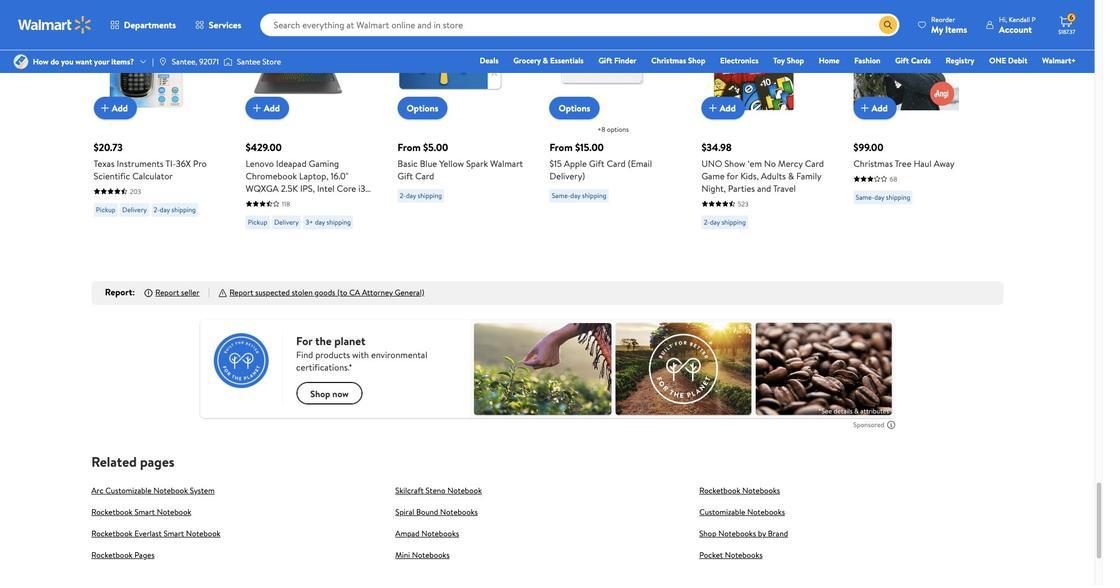 Task type: locate. For each thing, give the bounding box(es) containing it.
0 horizontal spatial options link
[[398, 96, 448, 119]]

2 horizontal spatial add to cart image
[[858, 101, 872, 114]]

2 horizontal spatial card
[[805, 157, 824, 169]]

0 vertical spatial customizable
[[105, 484, 152, 496]]

add button up the $20.73
[[94, 96, 137, 119]]

rocketbook everlast smart notebook link
[[91, 527, 221, 539]]

add button up $34.98
[[702, 96, 745, 119]]

report for report seller
[[155, 286, 179, 298]]

1 vertical spatial customizable
[[699, 506, 746, 517]]

product group
[[94, 0, 221, 267], [246, 0, 373, 267], [398, 0, 525, 267], [550, 0, 677, 267], [702, 0, 829, 267], [854, 0, 981, 267]]

skilcraft steno notebook link
[[395, 484, 482, 496]]

1 horizontal spatial options
[[559, 101, 591, 114]]

|
[[152, 56, 154, 67]]

notebook down system
[[186, 527, 221, 539]]

0 vertical spatial &
[[543, 55, 548, 66]]

add to cart image
[[98, 101, 112, 114], [250, 101, 264, 114], [858, 101, 872, 114]]

day down basic
[[406, 190, 416, 200]]

from inside the from $5.00 basic blue yellow spark walmart gift card
[[398, 140, 421, 154]]

fashion link
[[849, 54, 886, 67]]

2 product group from the left
[[246, 0, 373, 267]]

1 horizontal spatial  image
[[158, 57, 167, 66]]

add button up $429.00
[[246, 96, 289, 119]]

2 horizontal spatial 2-day shipping
[[704, 217, 746, 226]]

wqxga
[[246, 182, 279, 194]]

show
[[725, 157, 746, 169]]

options link up '+8'
[[550, 96, 600, 119]]

 image left how
[[14, 54, 28, 69]]

1 horizontal spatial options link
[[550, 96, 600, 119]]

add to cart image up the $20.73
[[98, 101, 112, 114]]

notebooks for shop notebooks by brand
[[719, 527, 756, 539]]

68
[[890, 174, 898, 183]]

rocketbook up customizable notebooks
[[699, 484, 741, 496]]

0 horizontal spatial same-
[[552, 190, 571, 200]]

gift left blue
[[398, 169, 413, 182]]

system
[[190, 484, 215, 496]]

2-day shipping down calculator at top
[[154, 204, 196, 214]]

goods
[[315, 286, 335, 298]]

3+
[[306, 217, 313, 226]]

ca
[[349, 286, 360, 298]]

card right the mercy
[[805, 157, 824, 169]]

santee
[[237, 56, 261, 67]]

gift finder
[[599, 55, 637, 66]]

customizable up rocketbook smart notebook
[[105, 484, 152, 496]]

0 horizontal spatial smart
[[134, 506, 155, 517]]

from
[[398, 140, 421, 154], [550, 140, 573, 154]]

notebooks up by
[[747, 506, 785, 517]]

shop left electronics at the right top of the page
[[688, 55, 706, 66]]

add to cart image for $429.00
[[250, 101, 264, 114]]

1 horizontal spatial delivery
[[274, 217, 299, 226]]

product group containing from $5.00
[[398, 0, 525, 267]]

2 add from the left
[[264, 101, 280, 114]]

blue
[[420, 157, 437, 169]]

0 horizontal spatial pickup
[[96, 204, 115, 214]]

rocketbook for rocketbook pages
[[91, 549, 133, 560]]

shipping down delivery)
[[582, 190, 607, 200]]

santee, 92071
[[172, 56, 219, 67]]

0 horizontal spatial report
[[105, 285, 132, 298]]

notebook up rocketbook everlast smart notebook
[[157, 506, 191, 517]]

0 horizontal spatial options
[[407, 101, 439, 114]]

Search search field
[[260, 14, 900, 36]]

notebooks for pocket notebooks
[[725, 549, 763, 560]]

2 horizontal spatial 2-
[[704, 217, 710, 226]]

0 horizontal spatial  image
[[14, 54, 28, 69]]

&
[[543, 55, 548, 66], [788, 169, 794, 182]]

sponsored
[[854, 419, 885, 429]]

notebooks down skilcraft steno notebook link
[[440, 506, 478, 517]]

notebooks down ampad notebooks on the bottom left of page
[[412, 549, 450, 560]]

notebook for smart
[[157, 506, 191, 517]]

mini notebooks
[[395, 549, 450, 560]]

spiral
[[395, 506, 414, 517]]

options link for $5.00
[[398, 96, 448, 119]]

0 vertical spatial christmas
[[651, 55, 686, 66]]

0 vertical spatial 2-day shipping
[[400, 190, 442, 200]]

add up $34.98
[[720, 101, 736, 114]]

1 horizontal spatial 2-
[[400, 190, 406, 200]]

1 horizontal spatial add to cart image
[[250, 101, 264, 114]]

$34.98
[[702, 140, 732, 154]]

0 horizontal spatial card
[[415, 169, 434, 182]]

gift
[[599, 55, 612, 66], [895, 55, 909, 66], [589, 157, 605, 169], [398, 169, 413, 182]]

2 from from the left
[[550, 140, 573, 154]]

& right grocery
[[543, 55, 548, 66]]

day down night,
[[710, 217, 720, 226]]

rocketbook everlast smart notebook
[[91, 527, 221, 539]]

& right adults
[[788, 169, 794, 182]]

related
[[91, 451, 137, 471]]

departments button
[[101, 11, 186, 38]]

add to favorites list, $15 apple gift card (email delivery) image
[[637, 9, 650, 23]]

1 horizontal spatial card
[[607, 157, 626, 169]]

pickup down "1215u,"
[[248, 217, 267, 226]]

reorder my items
[[931, 14, 968, 35]]

add to favorites list, uno show 'em no mercy card game for kids, adults & family night, parties and travel image
[[789, 9, 802, 23]]

delivery down 118
[[274, 217, 299, 226]]

118
[[282, 199, 290, 208]]

from up the $15
[[550, 140, 573, 154]]

card left yellow
[[415, 169, 434, 182]]

3 add from the left
[[720, 101, 736, 114]]

services
[[209, 19, 241, 31]]

pro
[[193, 157, 207, 169]]

1 options link from the left
[[398, 96, 448, 119]]

report for report :
[[105, 285, 132, 298]]

add button up $99.00
[[854, 96, 897, 119]]

1 horizontal spatial from
[[550, 140, 573, 154]]

rocketbook down arc in the left bottom of the page
[[91, 506, 133, 517]]

night,
[[702, 182, 726, 194]]

2 vertical spatial 2-day shipping
[[704, 217, 746, 226]]

0 horizontal spatial delivery
[[122, 204, 147, 214]]

options up $15.00
[[559, 101, 591, 114]]

skilcraft
[[395, 484, 424, 496]]

add for $34.98
[[720, 101, 736, 114]]

report
[[105, 285, 132, 298], [155, 286, 179, 298], [230, 286, 253, 298]]

pages
[[140, 451, 174, 471]]

6 product group from the left
[[854, 0, 981, 267]]

2- down calculator at top
[[154, 204, 160, 214]]

1 vertical spatial christmas
[[854, 157, 893, 169]]

same- down $99.00
[[856, 192, 875, 201]]

1 add button from the left
[[94, 96, 137, 119]]

1 horizontal spatial gaming
[[309, 157, 339, 169]]

add up the $20.73
[[112, 101, 128, 114]]

1 add to cart image from the left
[[98, 101, 112, 114]]

4 add from the left
[[872, 101, 888, 114]]

ideapad
[[276, 157, 307, 169]]

1 vertical spatial pickup
[[248, 217, 267, 226]]

notebooks for mini notebooks
[[412, 549, 450, 560]]

pickup down "scientific"
[[96, 204, 115, 214]]

day down delivery)
[[571, 190, 581, 200]]

5 product group from the left
[[702, 0, 829, 267]]

lenovo ideapad gaming chromebook laptop, 16.0" wqxga 2.5k ips, intel core i3-1215u, 8gb ram, 128gb emmc, storm grey, 82v80009ux, cloud gaming image
[[246, 4, 351, 110]]

 image
[[14, 54, 28, 69], [158, 57, 167, 66]]

from up basic
[[398, 140, 421, 154]]

Walmart Site-Wide search field
[[260, 14, 900, 36]]

same-
[[552, 190, 571, 200], [856, 192, 875, 201]]

same-day shipping down delivery)
[[552, 190, 607, 200]]

0 horizontal spatial from
[[398, 140, 421, 154]]

add to cart image up $429.00
[[250, 101, 264, 114]]

4 product group from the left
[[550, 0, 677, 267]]

1 product group from the left
[[94, 0, 221, 267]]

0 vertical spatial pickup
[[96, 204, 115, 214]]

notebook left system
[[153, 484, 188, 496]]

notebooks down customizable notebooks
[[719, 527, 756, 539]]

 image right |
[[158, 57, 167, 66]]

add up $99.00
[[872, 101, 888, 114]]

santee store
[[237, 56, 281, 67]]

0 horizontal spatial &
[[543, 55, 548, 66]]

rocketbook left pages
[[91, 549, 133, 560]]

 image for santee, 92071
[[158, 57, 167, 66]]

1 horizontal spatial same-
[[856, 192, 875, 201]]

deals link
[[475, 54, 504, 67]]

 image
[[223, 56, 233, 67]]

day down calculator at top
[[160, 204, 170, 214]]

ampad notebooks
[[395, 527, 459, 539]]

add button for $20.73
[[94, 96, 137, 119]]

notebooks down spiral bound notebooks
[[422, 527, 459, 539]]

3 product group from the left
[[398, 0, 525, 267]]

1 horizontal spatial report
[[155, 286, 179, 298]]

pickup for $429.00
[[248, 217, 267, 226]]

rocketbook up rocketbook pages
[[91, 527, 133, 539]]

add for $429.00
[[264, 101, 280, 114]]

gaming up the intel
[[309, 157, 339, 169]]

options link up the $5.00
[[398, 96, 448, 119]]

your
[[94, 56, 109, 67]]

notebooks for ampad notebooks
[[422, 527, 459, 539]]

0 vertical spatial delivery
[[122, 204, 147, 214]]

search icon image
[[884, 20, 893, 29]]

0 horizontal spatial 2-
[[154, 204, 160, 214]]

card inside the from $5.00 basic blue yellow spark walmart gift card
[[415, 169, 434, 182]]

customizable down rocketbook notebooks
[[699, 506, 746, 517]]

notebooks down shop notebooks by brand
[[725, 549, 763, 560]]

 image for how do you want your items?
[[14, 54, 28, 69]]

pocket notebooks
[[699, 549, 763, 560]]

away
[[934, 157, 955, 169]]

notebooks
[[743, 484, 780, 496], [440, 506, 478, 517], [747, 506, 785, 517], [422, 527, 459, 539], [719, 527, 756, 539], [412, 549, 450, 560], [725, 549, 763, 560]]

texas
[[94, 157, 115, 169]]

rocketbook notebooks link
[[699, 484, 780, 496]]

walmart
[[490, 157, 523, 169]]

shipping down calculator at top
[[171, 204, 196, 214]]

report :
[[105, 285, 135, 298]]

add to favorites list, basic blue yellow spark walmart gift card image
[[485, 9, 498, 23]]

1 horizontal spatial christmas
[[854, 157, 893, 169]]

options link
[[398, 96, 448, 119], [550, 96, 600, 119]]

add button for $429.00
[[246, 96, 289, 119]]

from inside from $15.00 $15 apple gift card (email delivery)
[[550, 140, 573, 154]]

3 add button from the left
[[702, 96, 745, 119]]

$20.73
[[94, 140, 123, 154]]

1 vertical spatial 2-day shipping
[[154, 204, 196, 214]]

product group containing $99.00
[[854, 0, 981, 267]]

ampad
[[395, 527, 420, 539]]

2-
[[400, 190, 406, 200], [154, 204, 160, 214], [704, 217, 710, 226]]

options up the $5.00
[[407, 101, 439, 114]]

electronics link
[[715, 54, 764, 67]]

from $15.00 $15 apple gift card (email delivery)
[[550, 140, 652, 182]]

add up $429.00
[[264, 101, 280, 114]]

2 vertical spatial 2-
[[704, 217, 710, 226]]

gift down $15.00
[[589, 157, 605, 169]]

next slide for recently viewed items list image
[[967, 36, 994, 63]]

product group containing from $15.00
[[550, 0, 677, 267]]

shipping down 523
[[722, 217, 746, 226]]

3 add to cart image from the left
[[858, 101, 872, 114]]

& inside $34.98 uno show 'em no mercy card game for kids, adults & family night, parties and travel
[[788, 169, 794, 182]]

0 vertical spatial gaming
[[309, 157, 339, 169]]

add to cart image up $99.00
[[858, 101, 872, 114]]

want
[[75, 56, 92, 67]]

4 add button from the left
[[854, 96, 897, 119]]

0 horizontal spatial customizable
[[105, 484, 152, 496]]

home link
[[814, 54, 845, 67]]

gift left 'cards' in the top of the page
[[895, 55, 909, 66]]

card left the (email
[[607, 157, 626, 169]]

$429.00 lenovo ideapad gaming chromebook laptop, 16.0" wqxga 2.5k ips, intel core i3- 1215u, 8gb ram, 128gb emmc, storm grey, 82v80009ux, cloud gaming
[[246, 140, 372, 231]]

cloud
[[246, 219, 269, 231]]

add button for $99.00
[[854, 96, 897, 119]]

home
[[819, 55, 840, 66]]

smart right the everlast at the bottom left of page
[[164, 527, 184, 539]]

3+ day shipping
[[306, 217, 351, 226]]

christmas right finder
[[651, 55, 686, 66]]

2 add button from the left
[[246, 96, 289, 119]]

product group containing $429.00
[[246, 0, 373, 267]]

santee,
[[172, 56, 197, 67]]

spiral bound notebooks
[[395, 506, 478, 517]]

1 vertical spatial &
[[788, 169, 794, 182]]

mini notebooks link
[[395, 549, 450, 560]]

1 vertical spatial delivery
[[274, 217, 299, 226]]

2-day shipping down blue
[[400, 190, 442, 200]]

2- down night,
[[704, 217, 710, 226]]

p
[[1032, 14, 1036, 24]]

gaming down 118
[[271, 219, 302, 231]]

1 vertical spatial gaming
[[271, 219, 302, 231]]

2 horizontal spatial report
[[230, 286, 253, 298]]

shipping down 68
[[886, 192, 911, 201]]

parties
[[728, 182, 755, 194]]

texas instruments ti-36x pro scientific calculator image
[[94, 4, 199, 110]]

1 add from the left
[[112, 101, 128, 114]]

adults
[[761, 169, 786, 182]]

notebooks up customizable notebooks link at the bottom right of page
[[743, 484, 780, 496]]

travel
[[773, 182, 796, 194]]

rocketbook for rocketbook smart notebook
[[91, 506, 133, 517]]

1 horizontal spatial pickup
[[248, 217, 267, 226]]

2-day shipping down 523
[[704, 217, 746, 226]]

pickup for $20.73
[[96, 204, 115, 214]]

2 options link from the left
[[550, 96, 600, 119]]

1 horizontal spatial smart
[[164, 527, 184, 539]]

1 horizontal spatial same-day shipping
[[856, 192, 911, 201]]

rocketbook pages
[[91, 549, 155, 560]]

shop notebooks by brand
[[699, 527, 788, 539]]

ampad notebooks link
[[395, 527, 459, 539]]

1 from from the left
[[398, 140, 421, 154]]

product group containing $34.98
[[702, 0, 829, 267]]

2 add to cart image from the left
[[250, 101, 264, 114]]

'em
[[748, 157, 762, 169]]

shipping down 128gb
[[327, 217, 351, 226]]

uno
[[702, 157, 722, 169]]

same- down delivery)
[[552, 190, 571, 200]]

shop right toy on the right top
[[787, 55, 804, 66]]

smart up the everlast at the bottom left of page
[[134, 506, 155, 517]]

same-day shipping down 68
[[856, 192, 911, 201]]

add to cart image
[[706, 101, 720, 114]]

delivery down "203"
[[122, 204, 147, 214]]

notebook right 'steno'
[[448, 484, 482, 496]]

1 options from the left
[[407, 101, 439, 114]]

2 options from the left
[[559, 101, 591, 114]]

same-day shipping
[[552, 190, 607, 200], [856, 192, 911, 201]]

2-day shipping
[[400, 190, 442, 200], [154, 204, 196, 214], [704, 217, 746, 226]]

haul
[[914, 157, 932, 169]]

card
[[607, 157, 626, 169], [805, 157, 824, 169], [415, 169, 434, 182]]

1 horizontal spatial &
[[788, 169, 794, 182]]

2- down basic
[[400, 190, 406, 200]]

christmas down $99.00
[[854, 157, 893, 169]]

$34.98 uno show 'em no mercy card game for kids, adults & family night, parties and travel
[[702, 140, 824, 194]]

steno
[[426, 484, 446, 496]]

0 horizontal spatial add to cart image
[[98, 101, 112, 114]]

christmas shop
[[651, 55, 706, 66]]

registry
[[946, 55, 975, 66]]

electronics
[[720, 55, 759, 66]]



Task type: vqa. For each thing, say whether or not it's contained in the screenshot.
36x on the left top of the page
yes



Task type: describe. For each thing, give the bounding box(es) containing it.
items
[[946, 23, 968, 35]]

add to favorites list, texas instruments ti-36x pro scientific calculator image
[[181, 9, 194, 23]]

i3-
[[359, 182, 369, 194]]

items?
[[111, 56, 134, 67]]

from for from $5.00
[[398, 140, 421, 154]]

from for from $15.00
[[550, 140, 573, 154]]

gift inside the from $5.00 basic blue yellow spark walmart gift card
[[398, 169, 413, 182]]

delivery)
[[550, 169, 585, 182]]

2.5k
[[281, 182, 298, 194]]

for
[[727, 169, 739, 182]]

203
[[130, 186, 141, 196]]

$187.37
[[1059, 28, 1076, 36]]

arc customizable notebook system link
[[91, 484, 215, 496]]

0 vertical spatial smart
[[134, 506, 155, 517]]

how
[[33, 56, 49, 67]]

one debit
[[990, 55, 1028, 66]]

gift inside from $15.00 $15 apple gift card (email delivery)
[[589, 157, 605, 169]]

report suspected stolen goods (to ca attorney general)
[[230, 286, 425, 298]]

store
[[262, 56, 281, 67]]

apple
[[564, 157, 587, 169]]

kendall
[[1009, 14, 1030, 24]]

mini
[[395, 549, 410, 560]]

hi, kendall p account
[[999, 14, 1036, 35]]

toy shop link
[[768, 54, 809, 67]]

day down the $99.00 christmas tree haul away at the top right of page
[[875, 192, 885, 201]]

options link for $15.00
[[550, 96, 600, 119]]

0 horizontal spatial christmas
[[651, 55, 686, 66]]

intel
[[317, 182, 335, 194]]

+8
[[598, 124, 605, 134]]

christmas shop link
[[646, 54, 711, 67]]

add to cart image for $20.73
[[98, 101, 112, 114]]

options
[[607, 124, 629, 134]]

$15.00
[[575, 140, 604, 154]]

add to favorites list, lenovo ideapad gaming chromebook laptop, 16.0" wqxga 2.5k ips, intel core i3-1215u, 8gb ram, 128gb emmc, storm grey, 82v80009ux, cloud gaming image
[[333, 9, 346, 23]]

account
[[999, 23, 1032, 35]]

seller
[[181, 286, 200, 298]]

options for $5.00
[[407, 101, 439, 114]]

finder
[[614, 55, 637, 66]]

deals
[[480, 55, 499, 66]]

product group containing $20.73
[[94, 0, 221, 267]]

ad disclaimer and feedback image
[[887, 420, 896, 429]]

$15
[[550, 157, 562, 169]]

delivery for $429.00
[[274, 217, 299, 226]]

report seller link
[[155, 286, 200, 298]]

rocketbook for rocketbook everlast smart notebook
[[91, 527, 133, 539]]

0 horizontal spatial 2-day shipping
[[154, 204, 196, 214]]

shop notebooks by brand link
[[699, 527, 788, 539]]

bound
[[416, 506, 438, 517]]

report suspected stolen goods (to ca attorney general) link
[[230, 286, 425, 298]]

notebook for customizable
[[153, 484, 188, 496]]

1 vertical spatial 2-
[[154, 204, 160, 214]]

rocketbook smart notebook link
[[91, 506, 191, 517]]

mercy
[[778, 157, 803, 169]]

chromebook
[[246, 169, 297, 182]]

grocery & essentials
[[513, 55, 584, 66]]

gift cards
[[895, 55, 931, 66]]

grocery
[[513, 55, 541, 66]]

notebooks for customizable notebooks
[[747, 506, 785, 517]]

add button for $34.98
[[702, 96, 745, 119]]

shop for toy shop
[[787, 55, 804, 66]]

1215u,
[[246, 194, 270, 206]]

card inside from $15.00 $15 apple gift card (email delivery)
[[607, 157, 626, 169]]

day right 3+
[[315, 217, 325, 226]]

1 horizontal spatial customizable
[[699, 506, 746, 517]]

add to favorites list, christmas tree haul away image
[[941, 9, 954, 23]]

1 horizontal spatial 2-day shipping
[[400, 190, 442, 200]]

walmart image
[[18, 16, 92, 34]]

emmc,
[[343, 194, 372, 206]]

uno show 'em no mercy card game for kids, adults & family night, parties and travel image
[[702, 4, 807, 110]]

shop up pocket
[[699, 527, 717, 539]]

card inside $34.98 uno show 'em no mercy card game for kids, adults & family night, parties and travel
[[805, 157, 824, 169]]

grey,
[[272, 206, 293, 219]]

ram,
[[292, 194, 313, 206]]

gift cards link
[[890, 54, 936, 67]]

ips,
[[300, 182, 315, 194]]

notebooks for rocketbook notebooks
[[743, 484, 780, 496]]

instruments
[[117, 157, 164, 169]]

how do you want your items?
[[33, 56, 134, 67]]

(email
[[628, 157, 652, 169]]

8gb
[[272, 194, 289, 206]]

add to cart image for $99.00
[[858, 101, 872, 114]]

6
[[1070, 13, 1074, 22]]

fashion
[[855, 55, 881, 66]]

reorder
[[931, 14, 955, 24]]

6 $187.37
[[1059, 13, 1076, 36]]

report for report suspected stolen goods (to ca attorney general)
[[230, 286, 253, 298]]

gift left finder
[[599, 55, 612, 66]]

add for $20.73
[[112, 101, 128, 114]]

$15 apple gift card (email delivery) image
[[550, 4, 655, 110]]

tree
[[895, 157, 912, 169]]

$5.00
[[423, 140, 448, 154]]

customizable notebooks
[[699, 506, 785, 517]]

1 vertical spatial smart
[[164, 527, 184, 539]]

$20.73 texas instruments ti-36x pro scientific calculator
[[94, 140, 207, 182]]

my
[[931, 23, 943, 35]]

christmas inside the $99.00 christmas tree haul away
[[854, 157, 893, 169]]

0 vertical spatial 2-
[[400, 190, 406, 200]]

+8 options
[[598, 124, 629, 134]]

notebook for steno
[[448, 484, 482, 496]]

one debit link
[[984, 54, 1033, 67]]

add for $99.00
[[872, 101, 888, 114]]

basic blue yellow spark walmart gift card image
[[398, 4, 503, 110]]

shipping down blue
[[418, 190, 442, 200]]

delivery for $20.73
[[122, 204, 147, 214]]

shop for christmas shop
[[688, 55, 706, 66]]

toy
[[774, 55, 785, 66]]

0 horizontal spatial same-day shipping
[[552, 190, 607, 200]]

82v80009ux,
[[295, 206, 351, 219]]

laptop,
[[299, 169, 329, 182]]

gift finder link
[[594, 54, 642, 67]]

yellow
[[439, 157, 464, 169]]

523
[[738, 199, 749, 208]]

christmas tree haul away image
[[854, 4, 959, 110]]

from $5.00 basic blue yellow spark walmart gift card
[[398, 140, 523, 182]]

0 horizontal spatial gaming
[[271, 219, 302, 231]]

storm
[[246, 206, 270, 219]]

options for $15.00
[[559, 101, 591, 114]]

hi,
[[999, 14, 1008, 24]]

kids,
[[741, 169, 759, 182]]

rocketbook for rocketbook notebooks
[[699, 484, 741, 496]]

and
[[757, 182, 771, 194]]

92071
[[199, 56, 219, 67]]

family
[[796, 169, 822, 182]]

ti-
[[165, 157, 176, 169]]

36x
[[176, 157, 191, 169]]

arc customizable notebook system
[[91, 484, 215, 496]]

you
[[61, 56, 74, 67]]



